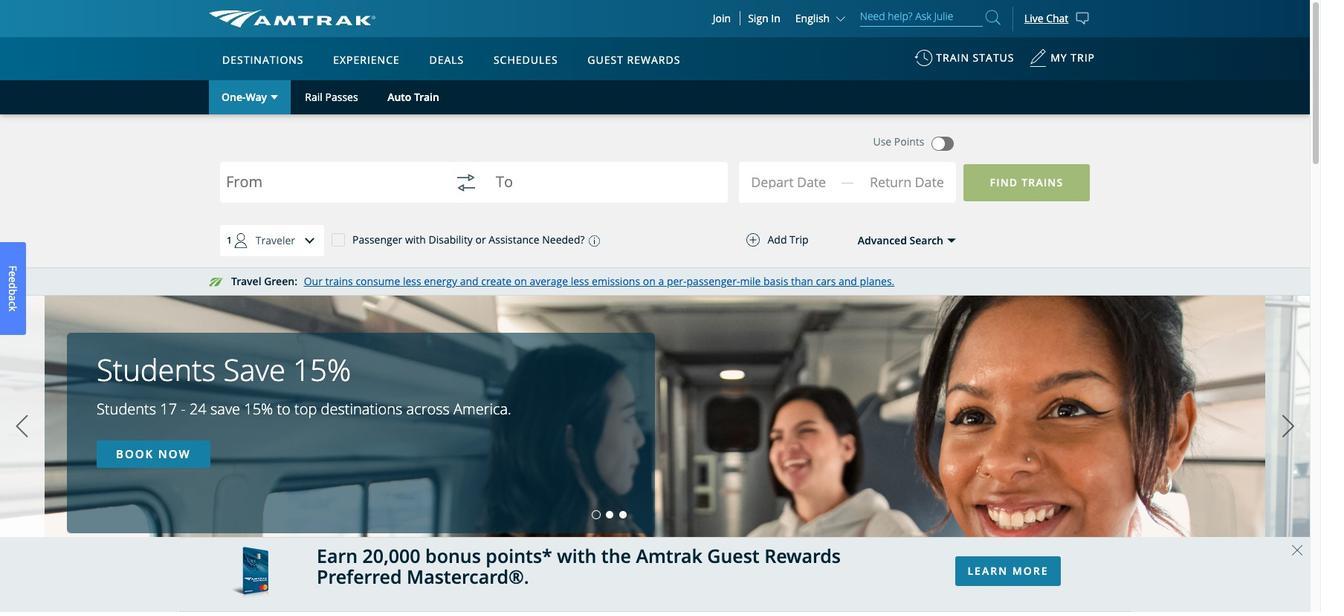 Task type: locate. For each thing, give the bounding box(es) containing it.
earn 20,000 bonus points* with the amtrak guest rewards preferred mastercard®.
[[317, 543, 841, 590]]

advanced search
[[858, 233, 944, 248]]

1 vertical spatial with
[[557, 543, 597, 569]]

and right cars
[[839, 274, 858, 289]]

next image
[[1278, 408, 1300, 445]]

To text field
[[496, 174, 707, 195]]

banner
[[0, 0, 1311, 343]]

1 e from the top
[[6, 271, 20, 277]]

a left per- on the top
[[659, 274, 664, 289]]

students 17 - 24 save 15% to top destinations across america.
[[97, 399, 512, 420]]

trip
[[790, 233, 809, 247]]

15% up top
[[293, 350, 351, 391]]

rewards inside popup button
[[627, 53, 681, 67]]

0 horizontal spatial on
[[514, 274, 527, 289]]

a inside button
[[6, 296, 20, 301]]

plus icon image
[[747, 234, 761, 247]]

20,000
[[363, 543, 421, 569]]

our trains consume less energy and create on average less emissions on a per-passenger-mile basis than cars and planes. link
[[304, 274, 895, 289]]

17
[[160, 399, 177, 420]]

less right 'average'
[[571, 274, 589, 289]]

planes.
[[860, 274, 895, 289]]

green:
[[264, 274, 298, 289]]

banner containing live chat
[[0, 0, 1311, 343]]

passenger with disability or assistance needed?
[[353, 233, 585, 247]]

in
[[772, 11, 781, 25]]

students left 17
[[97, 399, 156, 420]]

0 horizontal spatial and
[[460, 274, 479, 289]]

amtrak guest rewards preferred mastercard image
[[231, 547, 269, 603]]

join button
[[704, 11, 741, 25]]

or
[[476, 233, 486, 247]]

trip
[[1071, 51, 1096, 65]]

None field
[[226, 165, 437, 213], [496, 165, 707, 213], [754, 166, 857, 203], [754, 166, 857, 203]]

english button
[[796, 11, 849, 25]]

1 less from the left
[[403, 274, 421, 289]]

Please enter your search item search field
[[860, 7, 983, 27]]

0 vertical spatial students
[[97, 350, 216, 391]]

and
[[460, 274, 479, 289], [839, 274, 858, 289]]

across
[[407, 399, 450, 420]]

1 horizontal spatial 15%
[[293, 350, 351, 391]]

f e e d b a c k button
[[0, 242, 26, 335]]

deals
[[429, 53, 464, 67]]

search
[[910, 233, 944, 248]]

1 horizontal spatial guest
[[708, 543, 760, 569]]

a
[[659, 274, 664, 289], [6, 296, 20, 301]]

with left the on the bottom
[[557, 543, 597, 569]]

create
[[481, 274, 512, 289]]

join
[[713, 11, 731, 25]]

amtrak sustains leaf icon image
[[209, 278, 224, 287]]

1 vertical spatial 15%
[[244, 399, 273, 420]]

one-way button
[[209, 80, 291, 115]]

guest inside popup button
[[588, 53, 624, 67]]

earn
[[317, 543, 358, 569]]

less
[[403, 274, 421, 289], [571, 274, 589, 289]]

traveler button
[[220, 225, 325, 257]]

sign
[[748, 11, 769, 25]]

chat
[[1047, 11, 1069, 25]]

our
[[304, 274, 323, 289]]

rewards
[[627, 53, 681, 67], [765, 543, 841, 569]]

rewards inside earn 20,000 bonus points* with the amtrak guest rewards preferred mastercard®.
[[765, 543, 841, 569]]

2 students from the top
[[97, 399, 156, 420]]

on left per- on the top
[[643, 274, 656, 289]]

1 horizontal spatial on
[[643, 274, 656, 289]]

0 horizontal spatial rewards
[[627, 53, 681, 67]]

24
[[190, 399, 207, 420]]

e up d
[[6, 271, 20, 277]]

1 horizontal spatial with
[[557, 543, 597, 569]]

f e e d b a c k
[[6, 266, 20, 312]]

and left the create
[[460, 274, 479, 289]]

0 horizontal spatial a
[[6, 296, 20, 301]]

1 and from the left
[[460, 274, 479, 289]]

mile
[[740, 274, 761, 289]]

more information about accessible travel requests. image
[[585, 235, 600, 247]]

1 vertical spatial students
[[97, 399, 156, 420]]

with
[[405, 233, 426, 247], [557, 543, 597, 569]]

one-
[[222, 90, 246, 104]]

15%
[[293, 350, 351, 391], [244, 399, 273, 420]]

guest
[[588, 53, 624, 67], [708, 543, 760, 569]]

1 vertical spatial guest
[[708, 543, 760, 569]]

1 horizontal spatial less
[[571, 274, 589, 289]]

0 vertical spatial 15%
[[293, 350, 351, 391]]

0 vertical spatial rewards
[[627, 53, 681, 67]]

0 vertical spatial guest
[[588, 53, 624, 67]]

way
[[246, 90, 267, 104]]

train
[[937, 51, 970, 65]]

my
[[1051, 51, 1068, 65]]

less left energy
[[403, 274, 421, 289]]

train status
[[937, 51, 1015, 65]]

15% left to
[[244, 399, 273, 420]]

0 vertical spatial a
[[659, 274, 664, 289]]

my trip button
[[1030, 44, 1096, 80]]

disability
[[429, 233, 473, 247]]

slide 3 tab
[[620, 512, 627, 519]]

now
[[158, 447, 191, 462]]

2 and from the left
[[839, 274, 858, 289]]

1 on from the left
[[514, 274, 527, 289]]

with left disability
[[405, 233, 426, 247]]

1 vertical spatial a
[[6, 296, 20, 301]]

f
[[6, 266, 20, 271]]

trains
[[325, 274, 353, 289]]

on right the create
[[514, 274, 527, 289]]

1 students from the top
[[97, 350, 216, 391]]

0 horizontal spatial guest
[[588, 53, 624, 67]]

return
[[870, 173, 912, 191]]

1 horizontal spatial and
[[839, 274, 858, 289]]

e down f
[[6, 277, 20, 283]]

experience
[[333, 53, 400, 67]]

schedules
[[494, 53, 558, 67]]

1 horizontal spatial a
[[659, 274, 664, 289]]

1 vertical spatial rewards
[[765, 543, 841, 569]]

use
[[874, 135, 892, 149]]

0 horizontal spatial less
[[403, 274, 421, 289]]

application
[[264, 124, 621, 332]]

a up k
[[6, 296, 20, 301]]

1 horizontal spatial rewards
[[765, 543, 841, 569]]

0 vertical spatial with
[[405, 233, 426, 247]]

students up 17
[[97, 350, 216, 391]]

slide 2 tab
[[606, 512, 614, 519]]

b
[[6, 289, 20, 296]]

search icon image
[[986, 7, 1001, 28]]

advanced
[[858, 233, 907, 248]]

deals button
[[424, 39, 470, 81]]

traveler
[[256, 233, 295, 248]]

rail passes button
[[291, 80, 373, 115]]



Task type: describe. For each thing, give the bounding box(es) containing it.
passenger
[[353, 233, 403, 247]]

emissions
[[592, 274, 641, 289]]

schedules link
[[488, 37, 564, 80]]

slide 1 tab
[[593, 512, 600, 519]]

rail passes
[[305, 90, 358, 104]]

passenger-
[[687, 274, 740, 289]]

students save 15%
[[97, 350, 351, 391]]

top
[[295, 399, 317, 420]]

to
[[277, 399, 291, 420]]

learn more link
[[955, 557, 1062, 586]]

students for students 17 - 24 save 15% to top destinations across america.
[[97, 399, 156, 420]]

basis
[[764, 274, 789, 289]]

guest inside earn 20,000 bonus points* with the amtrak guest rewards preferred mastercard®.
[[708, 543, 760, 569]]

guest rewards button
[[582, 39, 687, 81]]

add trip
[[768, 233, 809, 247]]

2 on from the left
[[643, 274, 656, 289]]

assistance
[[489, 233, 540, 247]]

book now
[[116, 447, 191, 462]]

none field to
[[496, 165, 707, 213]]

previous image
[[11, 408, 33, 445]]

choose a slide to display tab list
[[0, 512, 630, 519]]

destinations
[[222, 53, 304, 67]]

experience button
[[327, 39, 406, 81]]

auto train
[[388, 90, 439, 104]]

book
[[116, 447, 154, 462]]

america.
[[454, 399, 512, 420]]

sign in button
[[748, 11, 781, 25]]

save
[[210, 399, 240, 420]]

destinations
[[321, 399, 403, 420]]

my trip
[[1051, 51, 1096, 65]]

use points
[[874, 135, 925, 149]]

open image
[[948, 239, 957, 243]]

switch departure and arrival stations. image
[[449, 165, 484, 201]]

From text field
[[226, 174, 437, 195]]

click to add the number travelers and discount types image
[[295, 226, 325, 256]]

select caret image
[[271, 96, 278, 99]]

2 less from the left
[[571, 274, 589, 289]]

cars
[[816, 274, 836, 289]]

live chat
[[1025, 11, 1069, 25]]

k
[[6, 306, 20, 312]]

amtrak image
[[209, 10, 376, 28]]

passenger image
[[226, 226, 256, 256]]

preferred
[[317, 565, 402, 590]]

date
[[915, 173, 944, 191]]

return date
[[870, 173, 944, 191]]

one-way
[[222, 90, 267, 104]]

students for students save 15%
[[97, 350, 216, 391]]

points*
[[486, 543, 552, 569]]

none field from
[[226, 165, 437, 213]]

live
[[1025, 11, 1044, 25]]

0 horizontal spatial 15%
[[244, 399, 273, 420]]

application inside banner
[[264, 124, 621, 332]]

c
[[6, 301, 20, 306]]

with inside earn 20,000 bonus points* with the amtrak guest rewards preferred mastercard®.
[[557, 543, 597, 569]]

travel
[[231, 274, 262, 289]]

2 e from the top
[[6, 277, 20, 283]]

Passenger with Disability or Assistance Needed? checkbox
[[332, 233, 345, 246]]

passes
[[325, 90, 358, 104]]

learn
[[968, 564, 1009, 578]]

than
[[791, 274, 814, 289]]

rail
[[305, 90, 323, 104]]

train status link
[[915, 44, 1015, 80]]

0 horizontal spatial with
[[405, 233, 426, 247]]

add trip button
[[717, 226, 839, 255]]

energy
[[424, 274, 457, 289]]

consume
[[356, 274, 400, 289]]

-
[[181, 399, 186, 420]]

advanced search button
[[828, 226, 957, 256]]

auto
[[388, 90, 412, 104]]

learn more
[[968, 564, 1049, 578]]

bonus
[[426, 543, 481, 569]]

the
[[602, 543, 631, 569]]

guest rewards
[[588, 53, 681, 67]]

book now link
[[97, 441, 210, 469]]

more
[[1013, 564, 1049, 578]]

amtrak
[[636, 543, 703, 569]]

live chat button
[[1013, 0, 1102, 37]]

status
[[973, 51, 1015, 65]]

mastercard®.
[[407, 565, 529, 590]]

english
[[796, 11, 830, 25]]

regions map image
[[264, 124, 621, 332]]

points
[[895, 135, 925, 149]]

travel green: our trains consume less energy and create on average less emissions on a per-passenger-mile basis than cars and planes.
[[231, 274, 895, 289]]

return date button
[[857, 167, 957, 204]]

needed?
[[542, 233, 585, 247]]

sign in
[[748, 11, 781, 25]]

add
[[768, 233, 787, 247]]

save
[[224, 350, 286, 391]]



Task type: vqa. For each thing, say whether or not it's contained in the screenshot.
the rightmost View Details
no



